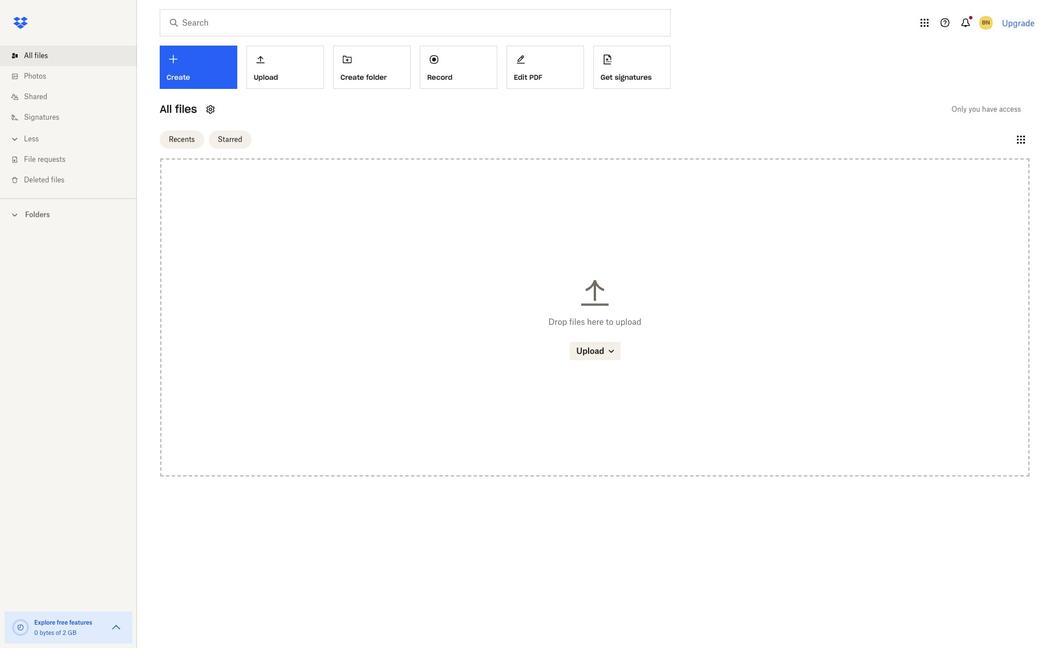 Task type: locate. For each thing, give the bounding box(es) containing it.
create button
[[160, 46, 237, 89]]

all up recents
[[160, 103, 172, 116]]

all
[[24, 51, 33, 60], [160, 103, 172, 116]]

recents button
[[160, 130, 204, 149]]

0 horizontal spatial upload
[[254, 73, 278, 81]]

create for create
[[167, 73, 190, 82]]

requests
[[38, 155, 65, 164]]

list
[[0, 39, 137, 199]]

upload
[[254, 73, 278, 81], [577, 346, 605, 356]]

photos link
[[9, 66, 137, 87]]

folders
[[25, 211, 50, 219]]

0 horizontal spatial all
[[24, 51, 33, 60]]

create for create folder
[[341, 73, 364, 81]]

folder
[[366, 73, 387, 81]]

free
[[57, 620, 68, 626]]

0 horizontal spatial create
[[167, 73, 190, 82]]

here
[[587, 317, 604, 327]]

pdf
[[530, 73, 543, 81]]

create inside button
[[341, 73, 364, 81]]

files inside list item
[[35, 51, 48, 60]]

all files list item
[[0, 46, 137, 66]]

create folder button
[[333, 46, 411, 89]]

bn button
[[977, 14, 995, 32]]

get signatures button
[[593, 46, 671, 89]]

files
[[35, 51, 48, 60], [175, 103, 197, 116], [51, 176, 65, 184], [569, 317, 585, 327]]

folder settings image
[[204, 103, 218, 116]]

all files up the photos
[[24, 51, 48, 60]]

bytes
[[40, 630, 54, 637]]

all inside list item
[[24, 51, 33, 60]]

access
[[999, 105, 1021, 114]]

edit
[[514, 73, 527, 81]]

less image
[[9, 134, 21, 145]]

deleted files
[[24, 176, 65, 184]]

shared
[[24, 92, 47, 101]]

quota usage element
[[11, 619, 30, 637]]

all files up recents
[[160, 103, 197, 116]]

create folder
[[341, 73, 387, 81]]

folders button
[[0, 206, 137, 223]]

create inside dropdown button
[[167, 73, 190, 82]]

1 vertical spatial upload
[[577, 346, 605, 356]]

bn
[[982, 19, 990, 26]]

create
[[341, 73, 364, 81], [167, 73, 190, 82]]

starred button
[[209, 130, 252, 149]]

to
[[606, 317, 614, 327]]

1 horizontal spatial upload
[[577, 346, 605, 356]]

record
[[427, 73, 453, 81]]

all files
[[24, 51, 48, 60], [160, 103, 197, 116]]

photos
[[24, 72, 46, 80]]

record button
[[420, 46, 498, 89]]

recents
[[169, 135, 195, 143]]

0 vertical spatial all files
[[24, 51, 48, 60]]

list containing all files
[[0, 39, 137, 199]]

1 vertical spatial all
[[160, 103, 172, 116]]

dropbox image
[[9, 11, 32, 34]]

2
[[63, 630, 66, 637]]

1 horizontal spatial create
[[341, 73, 364, 81]]

files up the photos
[[35, 51, 48, 60]]

0 vertical spatial upload
[[254, 73, 278, 81]]

less
[[24, 135, 39, 143]]

only
[[952, 105, 967, 114]]

0 horizontal spatial all files
[[24, 51, 48, 60]]

0 vertical spatial all
[[24, 51, 33, 60]]

all up the photos
[[24, 51, 33, 60]]

1 horizontal spatial all
[[160, 103, 172, 116]]

1 vertical spatial all files
[[160, 103, 197, 116]]

explore free features 0 bytes of 2 gb
[[34, 620, 92, 637]]



Task type: describe. For each thing, give the bounding box(es) containing it.
drop
[[549, 317, 567, 327]]

drop files here to upload
[[549, 317, 642, 327]]

signatures
[[615, 73, 652, 81]]

starred
[[218, 135, 242, 143]]

edit pdf
[[514, 73, 543, 81]]

get signatures
[[601, 73, 652, 81]]

deleted
[[24, 176, 49, 184]]

upload inside dropdown button
[[577, 346, 605, 356]]

files left here
[[569, 317, 585, 327]]

features
[[69, 620, 92, 626]]

signatures link
[[9, 107, 137, 128]]

explore
[[34, 620, 55, 626]]

of
[[56, 630, 61, 637]]

upload
[[616, 317, 642, 327]]

edit pdf button
[[507, 46, 584, 89]]

upload button
[[570, 342, 620, 360]]

deleted files link
[[9, 170, 137, 191]]

gb
[[68, 630, 77, 637]]

you
[[969, 105, 981, 114]]

upgrade link
[[1002, 18, 1035, 28]]

files right deleted
[[51, 176, 65, 184]]

shared link
[[9, 87, 137, 107]]

files left folder settings icon
[[175, 103, 197, 116]]

all files inside list item
[[24, 51, 48, 60]]

signatures
[[24, 113, 59, 122]]

upgrade
[[1002, 18, 1035, 28]]

have
[[982, 105, 998, 114]]

upload button
[[246, 46, 324, 89]]

file
[[24, 155, 36, 164]]

0
[[34, 630, 38, 637]]

all files link
[[9, 46, 137, 66]]

upload inside popup button
[[254, 73, 278, 81]]

file requests link
[[9, 149, 137, 170]]

only you have access
[[952, 105, 1021, 114]]

file requests
[[24, 155, 65, 164]]

Search text field
[[182, 17, 647, 29]]

1 horizontal spatial all files
[[160, 103, 197, 116]]

get
[[601, 73, 613, 81]]



Task type: vqa. For each thing, say whether or not it's contained in the screenshot.
Starred
yes



